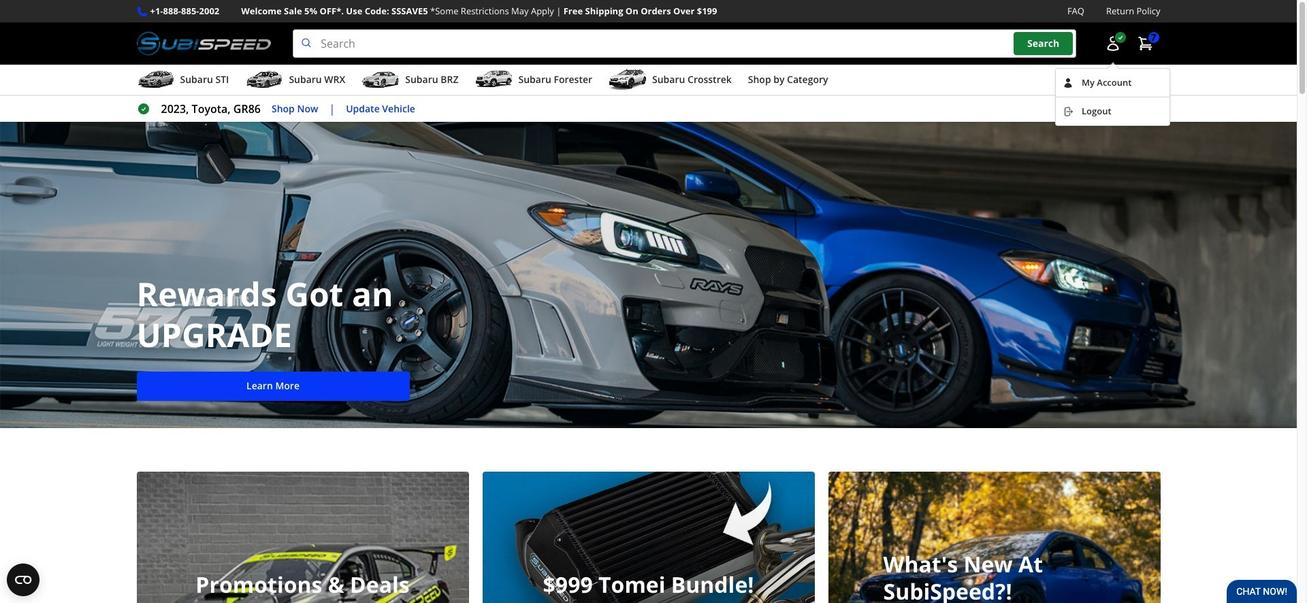 Task type: vqa. For each thing, say whether or not it's contained in the screenshot.
Exclusive rewards ICON
no



Task type: locate. For each thing, give the bounding box(es) containing it.
search input field
[[293, 29, 1076, 58]]

dialog
[[1055, 60, 1170, 126]]

a subaru crosstrek thumbnail image image
[[609, 70, 647, 90]]

a subaru wrx thumbnail image image
[[245, 70, 283, 90]]

open widget image
[[7, 564, 39, 596]]

rewards program image
[[0, 122, 1297, 428]]

a subaru forester thumbnail image image
[[475, 70, 513, 90]]

a subaru brz thumbnail image image
[[362, 70, 400, 90]]



Task type: describe. For each thing, give the bounding box(es) containing it.
coilovers image
[[482, 472, 815, 603]]

earn rewards image
[[828, 472, 1160, 603]]

a subaru sti thumbnail image image
[[136, 70, 175, 90]]

subispeed logo image
[[136, 29, 271, 58]]

deals image
[[136, 472, 469, 603]]



